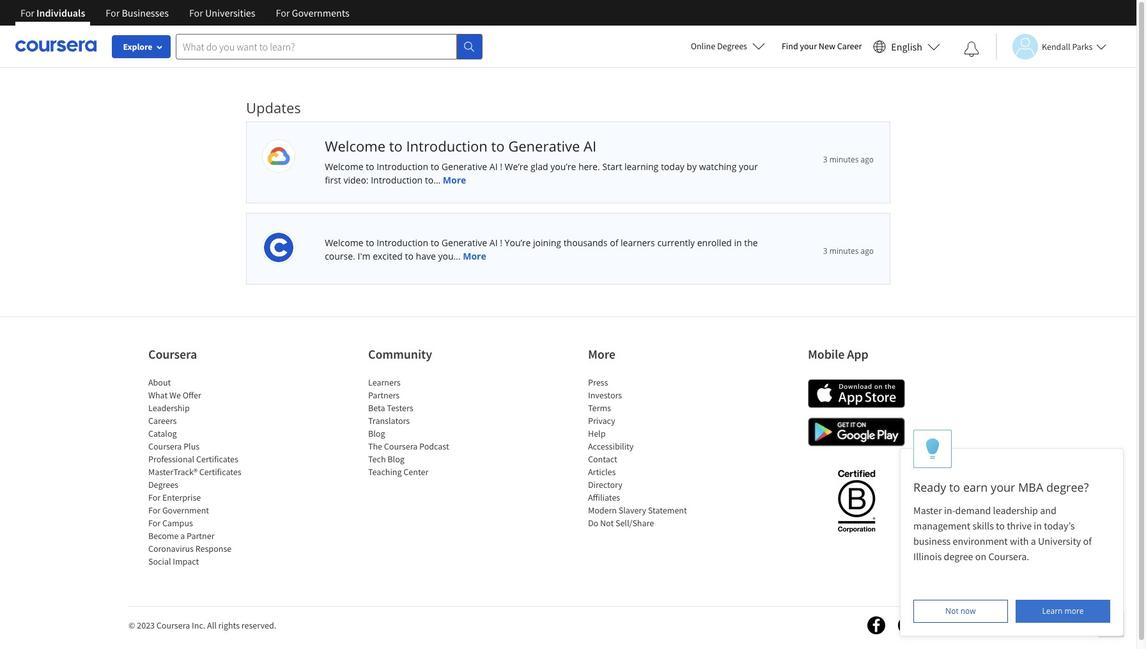 Task type: describe. For each thing, give the bounding box(es) containing it.
learn more link
[[1017, 600, 1111, 623]]

the
[[368, 441, 383, 452]]

introduction for welcome to introduction to generative ai
[[406, 136, 488, 155]]

coursera linkedin image
[[899, 617, 917, 635]]

first
[[325, 174, 341, 186]]

course.
[[325, 250, 356, 262]]

degrees link
[[148, 479, 178, 491]]

coursera.
[[989, 550, 1030, 563]]

welcome to introduction to generative ai ! you're joining thousands of learners currently enrolled in the course. i'm excited to have you…
[[325, 237, 758, 262]]

of inside master in-demand leadership and management skills to thrive in today's business environment with a university of illinois degree on coursera.
[[1084, 535, 1092, 548]]

lightbulb tip image
[[926, 438, 940, 460]]

privacy
[[588, 415, 616, 427]]

welcome to introduction to generative ai
[[325, 136, 597, 155]]

leadership
[[148, 402, 190, 414]]

explore button
[[112, 35, 171, 58]]

2 3 minutes ago from the top
[[824, 246, 874, 257]]

affiliates link
[[588, 492, 621, 503]]

for campus link
[[148, 517, 193, 529]]

1 3 minutes ago from the top
[[824, 154, 874, 165]]

list for coursera
[[148, 376, 257, 568]]

catalog
[[148, 428, 177, 439]]

modern slavery statement link
[[588, 505, 687, 516]]

generative for welcome to introduction to generative ai ! we're glad you're here. start learning today by watching your first video: introduction to…
[[442, 161, 488, 173]]

ready
[[914, 480, 947, 495]]

by
[[687, 161, 697, 173]]

mastertrack® certificates link
[[148, 466, 242, 478]]

coursera image
[[15, 36, 97, 56]]

degree
[[945, 550, 974, 563]]

articles
[[588, 466, 616, 478]]

blog link
[[368, 428, 385, 439]]

thrive
[[1008, 519, 1032, 532]]

for enterprise link
[[148, 492, 201, 503]]

more
[[1065, 606, 1085, 617]]

investors
[[588, 390, 622, 401]]

with
[[1011, 535, 1030, 548]]

english
[[892, 40, 923, 53]]

1 minutes from the top
[[830, 154, 859, 165]]

you…
[[438, 250, 461, 262]]

generative for welcome to introduction to generative ai ! you're joining thousands of learners currently enrolled in the course. i'm excited to have you…
[[442, 237, 488, 249]]

ai for welcome to introduction to generative ai ! you're joining thousands of learners currently enrolled in the course. i'm excited to have you…
[[490, 237, 498, 249]]

! for we're
[[500, 161, 503, 173]]

app
[[848, 346, 869, 362]]

privacy link
[[588, 415, 616, 427]]

we
[[170, 390, 181, 401]]

show notifications image
[[965, 42, 980, 57]]

english button
[[869, 26, 946, 67]]

enterprise
[[162, 492, 201, 503]]

modern
[[588, 505, 617, 516]]

terms
[[588, 402, 611, 414]]

welcome for welcome to introduction to generative ai ! you're joining thousands of learners currently enrolled in the course. i'm excited to have you…
[[325, 237, 364, 249]]

business
[[914, 535, 951, 548]]

© 2023 coursera inc. all rights reserved.
[[129, 620, 276, 631]]

more for to…
[[443, 174, 467, 186]]

1 vertical spatial certificates
[[199, 466, 242, 478]]

become a partner link
[[148, 530, 215, 542]]

and
[[1041, 504, 1057, 517]]

on
[[976, 550, 987, 563]]

coursera facebook image
[[868, 617, 886, 635]]

social
[[148, 556, 171, 567]]

illinois
[[914, 550, 942, 563]]

slavery
[[619, 505, 647, 516]]

about link
[[148, 377, 171, 388]]

master in-demand leadership and management skills to thrive in today's business environment with a university of illinois degree on coursera.
[[914, 504, 1095, 563]]

today's
[[1045, 519, 1076, 532]]

parks
[[1073, 41, 1093, 52]]

! for you're
[[500, 237, 503, 249]]

logo of certified b corporation image
[[831, 462, 883, 539]]

reserved.
[[242, 620, 276, 631]]

degrees inside about what we offer leadership careers catalog coursera plus professional certificates mastertrack® certificates degrees for enterprise for government for campus become a partner coronavirus response social impact
[[148, 479, 178, 491]]

businesses
[[122, 6, 169, 19]]

new
[[819, 40, 836, 52]]

thousands
[[564, 237, 608, 249]]

professional certificates link
[[148, 454, 239, 465]]

kendall parks button
[[997, 34, 1108, 59]]

help center image
[[1104, 616, 1119, 631]]

become
[[148, 530, 179, 542]]

for left individuals
[[20, 6, 34, 19]]

1 horizontal spatial your
[[801, 40, 818, 52]]

coursera instagram image
[[991, 617, 1009, 635]]

kendall parks
[[1043, 41, 1093, 52]]

beta
[[368, 402, 385, 414]]

in-
[[945, 504, 956, 517]]

online degrees button
[[681, 32, 776, 60]]

testers
[[387, 402, 414, 414]]

for left governments
[[276, 6, 290, 19]]

affiliates
[[588, 492, 621, 503]]

for left businesses
[[106, 6, 120, 19]]

partners
[[368, 390, 400, 401]]

2 3 from the top
[[824, 246, 828, 257]]

do not sell/share link
[[588, 517, 655, 529]]

careers link
[[148, 415, 177, 427]]

1 ago from the top
[[861, 154, 874, 165]]

ai for welcome to introduction to generative ai
[[584, 136, 597, 155]]

your inside welcome to introduction to generative ai ! we're glad you're here. start learning today by watching your first video: introduction to…
[[739, 161, 759, 173]]

master
[[914, 504, 943, 517]]

degrees inside dropdown button
[[718, 40, 748, 52]]

the coursera podcast link
[[368, 441, 449, 452]]

mobile
[[809, 346, 845, 362]]

find
[[782, 40, 799, 52]]



Task type: locate. For each thing, give the bounding box(es) containing it.
0 vertical spatial !
[[500, 161, 503, 173]]

list for more
[[588, 376, 697, 530]]

learn
[[1043, 606, 1063, 617]]

2 vertical spatial generative
[[442, 237, 488, 249]]

coursera youtube image
[[960, 617, 978, 635]]

1 horizontal spatial list
[[368, 376, 477, 478]]

1 vertical spatial in
[[1035, 519, 1043, 532]]

0 vertical spatial minutes
[[830, 154, 859, 165]]

more button
[[443, 173, 467, 187], [463, 249, 487, 263]]

learners
[[621, 237, 655, 249]]

more button right you…
[[463, 249, 487, 263]]

blog
[[368, 428, 385, 439], [388, 454, 405, 465]]

None search field
[[176, 34, 483, 59]]

degrees down the mastertrack®
[[148, 479, 178, 491]]

a right "with"
[[1032, 535, 1037, 548]]

not down modern
[[601, 517, 614, 529]]

for down the degrees 'link'
[[148, 492, 161, 503]]

for up become in the left of the page
[[148, 517, 161, 529]]

universities
[[205, 6, 256, 19]]

1 horizontal spatial a
[[1032, 535, 1037, 548]]

0 vertical spatial certificates
[[196, 454, 239, 465]]

excited
[[373, 250, 403, 262]]

mba
[[1019, 480, 1044, 495]]

learners link
[[368, 377, 401, 388]]

3 list from the left
[[588, 376, 697, 530]]

a inside about what we offer leadership careers catalog coursera plus professional certificates mastertrack® certificates degrees for enterprise for government for campus become a partner coronavirus response social impact
[[181, 530, 185, 542]]

1 horizontal spatial blog
[[388, 454, 405, 465]]

your up the leadership
[[992, 480, 1016, 495]]

individuals
[[37, 6, 85, 19]]

0 vertical spatial 3 minutes ago
[[824, 154, 874, 165]]

2 vertical spatial more
[[588, 346, 616, 362]]

generative inside welcome to introduction to generative ai ! you're joining thousands of learners currently enrolled in the course. i'm excited to have you…
[[442, 237, 488, 249]]

for left universities
[[189, 6, 203, 19]]

2 vertical spatial your
[[992, 480, 1016, 495]]

coursera twitter image
[[929, 617, 947, 635]]

campus
[[162, 517, 193, 529]]

podcast
[[420, 441, 449, 452]]

your right find
[[801, 40, 818, 52]]

your inside alice element
[[992, 480, 1016, 495]]

ai left we're
[[490, 161, 498, 173]]

1 horizontal spatial not
[[946, 606, 959, 617]]

welcome inside welcome to introduction to generative ai ! we're glad you're here. start learning today by watching your first video: introduction to…
[[325, 161, 364, 173]]

2 welcome from the top
[[325, 161, 364, 173]]

for universities
[[189, 6, 256, 19]]

learners
[[368, 377, 401, 388]]

list
[[148, 376, 257, 568], [368, 376, 477, 478], [588, 376, 697, 530]]

list containing about
[[148, 376, 257, 568]]

blog up teaching center link
[[388, 454, 405, 465]]

coursera inside about what we offer leadership careers catalog coursera plus professional certificates mastertrack® certificates degrees for enterprise for government for campus become a partner coronavirus response social impact
[[148, 441, 182, 452]]

of left learners
[[610, 237, 619, 249]]

ai inside welcome to introduction to generative ai ! you're joining thousands of learners currently enrolled in the course. i'm excited to have you…
[[490, 237, 498, 249]]

0 horizontal spatial blog
[[368, 428, 385, 439]]

1 vertical spatial more button
[[463, 249, 487, 263]]

press link
[[588, 377, 609, 388]]

joining
[[534, 237, 562, 249]]

of right university
[[1084, 535, 1092, 548]]

2 ago from the top
[[861, 246, 874, 257]]

2 horizontal spatial your
[[992, 480, 1016, 495]]

welcome
[[325, 136, 386, 155], [325, 161, 364, 173], [325, 237, 364, 249]]

0 vertical spatial more
[[443, 174, 467, 186]]

careers
[[148, 415, 177, 427]]

alice element
[[901, 430, 1125, 636]]

start
[[603, 161, 623, 173]]

response
[[196, 543, 232, 555]]

coronavirus
[[148, 543, 194, 555]]

learning
[[625, 161, 659, 173]]

1 vertical spatial ai
[[490, 161, 498, 173]]

demand
[[956, 504, 992, 517]]

2 horizontal spatial list
[[588, 376, 697, 530]]

2 minutes from the top
[[830, 246, 859, 257]]

1 vertical spatial more
[[463, 250, 487, 262]]

0 vertical spatial more button
[[443, 173, 467, 187]]

0 horizontal spatial not
[[601, 517, 614, 529]]

management
[[914, 519, 971, 532]]

governments
[[292, 6, 350, 19]]

What do you want to learn? text field
[[176, 34, 457, 59]]

0 horizontal spatial of
[[610, 237, 619, 249]]

0 vertical spatial in
[[735, 237, 742, 249]]

welcome up first
[[325, 161, 364, 173]]

for up for campus link in the left of the page
[[148, 505, 161, 516]]

2 ! from the top
[[500, 237, 503, 249]]

coursera up tech blog link
[[384, 441, 418, 452]]

find your new career link
[[776, 38, 869, 54]]

1 vertical spatial !
[[500, 237, 503, 249]]

sell/share
[[616, 517, 655, 529]]

certificates up mastertrack® certificates link
[[196, 454, 239, 465]]

community
[[368, 346, 432, 362]]

not inside button
[[946, 606, 959, 617]]

0 horizontal spatial in
[[735, 237, 742, 249]]

welcome up video: at the left top
[[325, 136, 386, 155]]

1 vertical spatial 3
[[824, 246, 828, 257]]

plus
[[184, 441, 200, 452]]

introduction for welcome to introduction to generative ai ! we're glad you're here. start learning today by watching your first video: introduction to…
[[377, 161, 429, 173]]

not
[[601, 517, 614, 529], [946, 606, 959, 617]]

what we offer link
[[148, 390, 201, 401]]

2 list from the left
[[368, 376, 477, 478]]

! inside welcome to introduction to generative ai ! you're joining thousands of learners currently enrolled in the course. i'm excited to have you…
[[500, 237, 503, 249]]

find your new career
[[782, 40, 862, 52]]

1 vertical spatial of
[[1084, 535, 1092, 548]]

partner
[[187, 530, 215, 542]]

0 vertical spatial not
[[601, 517, 614, 529]]

more button for have
[[463, 249, 487, 263]]

coursera up about
[[148, 346, 197, 362]]

degrees
[[718, 40, 748, 52], [148, 479, 178, 491]]

teaching center link
[[368, 466, 429, 478]]

teaching
[[368, 466, 402, 478]]

minutes
[[830, 154, 859, 165], [830, 246, 859, 257]]

1 welcome from the top
[[325, 136, 386, 155]]

list containing learners
[[368, 376, 477, 478]]

1 vertical spatial generative
[[442, 161, 488, 173]]

generative for welcome to introduction to generative ai
[[509, 136, 580, 155]]

environment
[[953, 535, 1009, 548]]

ai left you're
[[490, 237, 498, 249]]

3 welcome from the top
[[325, 237, 364, 249]]

statement
[[649, 505, 687, 516]]

all
[[207, 620, 217, 631]]

generative inside welcome to introduction to generative ai ! we're glad you're here. start learning today by watching your first video: introduction to…
[[442, 161, 488, 173]]

0 vertical spatial degrees
[[718, 40, 748, 52]]

1 vertical spatial not
[[946, 606, 959, 617]]

ago
[[861, 154, 874, 165], [861, 246, 874, 257]]

more for have
[[463, 250, 487, 262]]

leadership link
[[148, 402, 190, 414]]

to inside master in-demand leadership and management skills to thrive in today's business environment with a university of illinois degree on coursera.
[[997, 519, 1006, 532]]

for government link
[[148, 505, 209, 516]]

coursera down "catalog" link
[[148, 441, 182, 452]]

introduction inside welcome to introduction to generative ai ! you're joining thousands of learners currently enrolled in the course. i'm excited to have you…
[[377, 237, 429, 249]]

kendall
[[1043, 41, 1071, 52]]

introduction for welcome to introduction to generative ai ! you're joining thousands of learners currently enrolled in the course. i'm excited to have you…
[[377, 237, 429, 249]]

more button right to…
[[443, 173, 467, 187]]

not left now
[[946, 606, 959, 617]]

! left you're
[[500, 237, 503, 249]]

earn
[[964, 480, 989, 495]]

ai for welcome to introduction to generative ai ! we're glad you're here. start learning today by watching your first video: introduction to…
[[490, 161, 498, 173]]

more button for to…
[[443, 173, 467, 187]]

glad
[[531, 161, 549, 173]]

get it on google play image
[[809, 418, 906, 446]]

to
[[389, 136, 403, 155], [492, 136, 505, 155], [366, 161, 375, 173], [431, 161, 440, 173], [366, 237, 375, 249], [431, 237, 440, 249], [405, 250, 414, 262], [950, 480, 961, 495], [997, 519, 1006, 532]]

learn more
[[1043, 606, 1085, 617]]

ai inside welcome to introduction to generative ai ! we're glad you're here. start learning today by watching your first video: introduction to…
[[490, 161, 498, 173]]

offer
[[183, 390, 201, 401]]

©
[[129, 620, 135, 631]]

what
[[148, 390, 168, 401]]

generative
[[509, 136, 580, 155], [442, 161, 488, 173], [442, 237, 488, 249]]

more up press
[[588, 346, 616, 362]]

1 vertical spatial minutes
[[830, 246, 859, 257]]

generative up you…
[[442, 237, 488, 249]]

you're
[[505, 237, 531, 249]]

1 vertical spatial 3 minutes ago
[[824, 246, 874, 257]]

introduction
[[406, 136, 488, 155], [377, 161, 429, 173], [371, 174, 423, 186], [377, 237, 429, 249]]

in right thrive
[[1035, 519, 1043, 532]]

certificates down professional certificates link
[[199, 466, 242, 478]]

1 horizontal spatial degrees
[[718, 40, 748, 52]]

0 vertical spatial blog
[[368, 428, 385, 439]]

1 vertical spatial blog
[[388, 454, 405, 465]]

1 horizontal spatial of
[[1084, 535, 1092, 548]]

tech blog link
[[368, 454, 405, 465]]

translators
[[368, 415, 410, 427]]

contact
[[588, 454, 618, 465]]

0 vertical spatial of
[[610, 237, 619, 249]]

ai up here.
[[584, 136, 597, 155]]

a inside master in-demand leadership and management skills to thrive in today's business environment with a university of illinois degree on coursera.
[[1032, 535, 1037, 548]]

0 vertical spatial ago
[[861, 154, 874, 165]]

0 vertical spatial generative
[[509, 136, 580, 155]]

welcome up course.
[[325, 237, 364, 249]]

of inside welcome to introduction to generative ai ! you're joining thousands of learners currently enrolled in the course. i'm excited to have you…
[[610, 237, 619, 249]]

beta testers link
[[368, 402, 414, 414]]

watching
[[700, 161, 737, 173]]

in inside master in-demand leadership and management skills to thrive in today's business environment with a university of illinois degree on coursera.
[[1035, 519, 1043, 532]]

coursera inside learners partners beta testers translators blog the coursera podcast tech blog teaching center
[[384, 441, 418, 452]]

0 vertical spatial ai
[[584, 136, 597, 155]]

explore
[[123, 41, 153, 52]]

0 horizontal spatial your
[[739, 161, 759, 173]]

1 ! from the top
[[500, 161, 503, 173]]

! inside welcome to introduction to generative ai ! we're glad you're here. start learning today by watching your first video: introduction to…
[[500, 161, 503, 173]]

your
[[801, 40, 818, 52], [739, 161, 759, 173], [992, 480, 1016, 495]]

for governments
[[276, 6, 350, 19]]

1 3 from the top
[[824, 154, 828, 165]]

0 horizontal spatial list
[[148, 376, 257, 568]]

accessibility link
[[588, 441, 634, 452]]

accessibility
[[588, 441, 634, 452]]

1 horizontal spatial in
[[1035, 519, 1043, 532]]

1 vertical spatial degrees
[[148, 479, 178, 491]]

center
[[404, 466, 429, 478]]

degrees right online
[[718, 40, 748, 52]]

a down campus
[[181, 530, 185, 542]]

list containing press
[[588, 376, 697, 530]]

university
[[1039, 535, 1082, 548]]

generative up glad
[[509, 136, 580, 155]]

0 vertical spatial 3
[[824, 154, 828, 165]]

have
[[416, 250, 436, 262]]

more right to…
[[443, 174, 467, 186]]

coronavirus response link
[[148, 543, 232, 555]]

enrolled
[[698, 237, 732, 249]]

list for community
[[368, 376, 477, 478]]

mastertrack®
[[148, 466, 198, 478]]

2 vertical spatial ai
[[490, 237, 498, 249]]

partners link
[[368, 390, 400, 401]]

in
[[735, 237, 742, 249], [1035, 519, 1043, 532]]

0 vertical spatial your
[[801, 40, 818, 52]]

tech
[[368, 454, 386, 465]]

help link
[[588, 428, 606, 439]]

a
[[181, 530, 185, 542], [1032, 535, 1037, 548]]

in inside welcome to introduction to generative ai ! you're joining thousands of learners currently enrolled in the course. i'm excited to have you…
[[735, 237, 742, 249]]

coursera left inc.
[[157, 620, 190, 631]]

download on the app store image
[[809, 379, 906, 408]]

2 vertical spatial welcome
[[325, 237, 364, 249]]

banner navigation
[[10, 0, 360, 35]]

welcome for welcome to introduction to generative ai ! we're glad you're here. start learning today by watching your first video: introduction to…
[[325, 161, 364, 173]]

2023
[[137, 620, 155, 631]]

0 horizontal spatial degrees
[[148, 479, 178, 491]]

welcome inside welcome to introduction to generative ai ! you're joining thousands of learners currently enrolled in the course. i'm excited to have you…
[[325, 237, 364, 249]]

updates
[[246, 98, 301, 117]]

press investors terms privacy help accessibility contact articles directory affiliates modern slavery statement do not sell/share
[[588, 377, 687, 529]]

online
[[691, 40, 716, 52]]

not inside press investors terms privacy help accessibility contact articles directory affiliates modern slavery statement do not sell/share
[[601, 517, 614, 529]]

1 vertical spatial ago
[[861, 246, 874, 257]]

! left we're
[[500, 161, 503, 173]]

1 vertical spatial welcome
[[325, 161, 364, 173]]

1 list from the left
[[148, 376, 257, 568]]

more right you…
[[463, 250, 487, 262]]

0 horizontal spatial a
[[181, 530, 185, 542]]

generative down "welcome to introduction to generative ai"
[[442, 161, 488, 173]]

to…
[[425, 174, 441, 186]]

contact link
[[588, 454, 618, 465]]

0 vertical spatial welcome
[[325, 136, 386, 155]]

not now button
[[914, 600, 1009, 623]]

blog up the
[[368, 428, 385, 439]]

in left the
[[735, 237, 742, 249]]

government
[[162, 505, 209, 516]]

ready to earn your mba degree?
[[914, 480, 1090, 495]]

1 vertical spatial your
[[739, 161, 759, 173]]

your right "watching"
[[739, 161, 759, 173]]

welcome for welcome to introduction to generative ai
[[325, 136, 386, 155]]

terms link
[[588, 402, 611, 414]]



Task type: vqa. For each thing, say whether or not it's contained in the screenshot.
bob builder dropdown button
no



